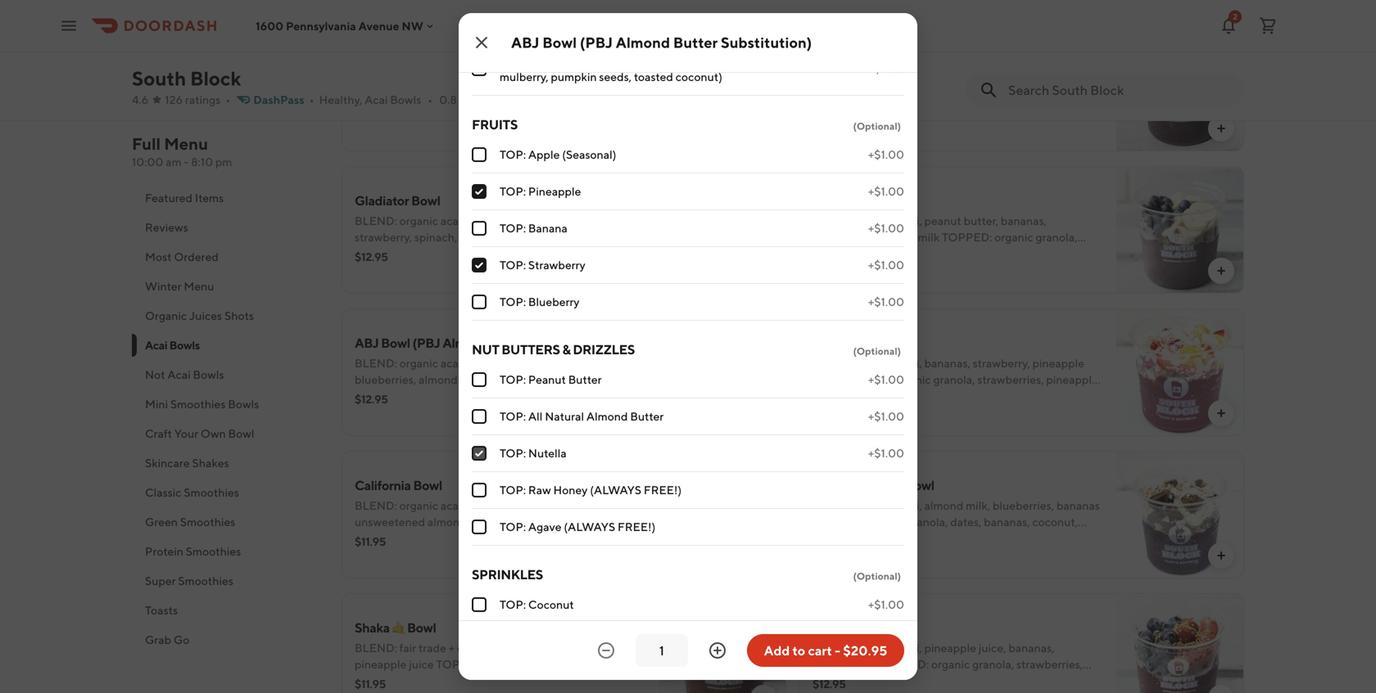 Task type: locate. For each thing, give the bounding box(es) containing it.
top: left apple
[[500, 148, 526, 161]]

+$1.00 inside sprinkles "group"
[[868, 598, 904, 612]]

close abj bowl (pbj almond butter substitution) image
[[472, 33, 492, 52]]

2
[[1233, 12, 1238, 21]]

1 vertical spatial (always
[[564, 521, 615, 534]]

topped: down mulberry,
[[484, 88, 534, 102]]

(seasonal)
[[562, 148, 616, 161]]

granola inside blend: organic acai, peanut butter, bananas, blueberries, almond milk  topped: organic granola, blueberries, bananas calories: 633 our granola is certified organic, vegan and gluten-free
[[1015, 247, 1054, 261]]

is inside queen bee bowl blend: organic acai, pineapple juice, bananas, strawberries topped: organic granola, strawberries, blueberries, bee pollen calories: 535 our granola is certified organic, vegan and gluten-free
[[1069, 675, 1076, 688]]

all
[[528, 410, 543, 424]]

organic,
[[452, 121, 494, 134], [411, 263, 453, 277], [859, 263, 900, 277], [585, 390, 626, 403], [978, 390, 1020, 403], [1056, 532, 1098, 546], [475, 548, 517, 562], [401, 691, 442, 694], [859, 691, 900, 694]]

granola down healthy, acai bowls • 0.8 mi
[[355, 121, 394, 134]]

bowls for healthy,
[[390, 93, 421, 106]]

0 items, open order cart image
[[1258, 16, 1278, 36]]

gluten-
[[552, 121, 591, 134], [511, 263, 549, 277], [958, 263, 997, 277], [411, 406, 449, 419], [813, 406, 851, 419], [575, 548, 614, 562], [869, 548, 907, 562], [501, 691, 539, 694], [958, 691, 997, 694]]

pineapple left juice,
[[924, 642, 976, 655]]

0 horizontal spatial juice
[[409, 658, 434, 672]]

10 top: from the top
[[500, 521, 526, 534]]

4 top: from the top
[[500, 258, 526, 272]]

juice inside shaka 🤙 bowl blend: fair trade + organic acai, bananas, strawberries, pineapple juice topped: organic granola, strawberries, blueberries and coconut calories: 520 our granola is certified organic, vegan and gluten-free
[[409, 658, 434, 672]]

&
[[562, 342, 571, 358]]

0 vertical spatial substitution)
[[721, 34, 812, 51]]

substitution) up top: peanut butter
[[531, 335, 607, 351]]

menu up organic juices shots
[[184, 280, 214, 293]]

top: apple (seasonal)
[[500, 148, 616, 161]]

mini
[[145, 398, 168, 411]]

1 • from the left
[[226, 93, 230, 106]]

granola inside loaded pbj bowl blend: organic acai, peanut butter, bananas, blueberries, almond milk  topped: organic granola, blueberries, strawberries, bananas, peanut butter our granola is certified organic, vegan and gluten-free
[[355, 121, 394, 134]]

vegan inside aloha bowl blend: organic acai, bananas, strawberry, pineapple juice topped: organic granola, strawberries, pineapple, coconut our granola is certified organic, vegan and gluten-free
[[1022, 390, 1054, 403]]

granola,
[[578, 88, 620, 102], [1036, 231, 1078, 244], [355, 247, 396, 261], [578, 373, 620, 387], [933, 373, 975, 387], [587, 516, 629, 529], [906, 516, 948, 529], [530, 658, 572, 672], [972, 658, 1014, 672]]

queen bee bowl image
[[1117, 594, 1244, 694]]

organic, inside california bowl blend: organic acai, bananas, blueberries, and unsweetened almond milk topped: organic granola, blueberries, bananas, and hemp hearts calories: 463 our granola is certified organic, vegan and gluten-free
[[475, 548, 517, 562]]

juice for shaka 🤙 bowl
[[409, 658, 434, 672]]

$11.95
[[355, 535, 386, 549], [813, 535, 844, 549], [355, 678, 386, 691]]

is inside aloha bowl blend: organic acai, bananas, strawberry, pineapple juice topped: organic granola, strawberries, pineapple, coconut our granola is certified organic, vegan and gluten-free
[[922, 390, 930, 403]]

bananas, inside abj bowl (pbj almond butter substitution) blend: organic acai, all natural almond butter, bananas, blueberries, almond milk  topped: organic granola, blueberries, bananas our granola is certified organic, vegan and gluten-free
[[598, 357, 644, 370]]

- right cart
[[835, 643, 840, 659]]

calories: left the 463
[[556, 532, 601, 546]]

organic, inside blend: organic acai, peanut butter, bananas, blueberries, almond milk  topped: organic granola, blueberries, bananas calories: 633 our granola is certified organic, vegan and gluten-free
[[859, 263, 900, 277]]

increase quantity by 1 image
[[708, 641, 727, 661]]

coconut down the aloha
[[813, 390, 856, 403]]

bowls up not acai bowls
[[169, 339, 200, 352]]

9 +$1.00 from the top
[[868, 447, 904, 460]]

(always
[[590, 484, 642, 497], [564, 521, 615, 534]]

our down all
[[464, 390, 485, 403]]

abj bowl (pbj almond butter substitution) dialog
[[459, 0, 918, 694]]

pollen
[[899, 675, 931, 688]]

our inside california bowl blend: organic acai, bananas, blueberries, and unsweetened almond milk topped: organic granola, blueberries, bananas, and hemp hearts calories: 463 our granola is certified organic, vegan and gluten-free
[[355, 548, 375, 562]]

3 top: from the top
[[500, 222, 526, 235]]

calories: inside california bowl blend: organic acai, bananas, blueberries, and unsweetened almond milk topped: organic granola, blueberries, bananas, and hemp hearts calories: 463 our granola is certified organic, vegan and gluten-free
[[556, 532, 601, 546]]

abj inside dialog
[[511, 34, 540, 51]]

4 +$1.00 from the top
[[868, 222, 904, 235]]

7 +$1.00 from the top
[[868, 373, 904, 387]]

pineapple inside shaka 🤙 bowl blend: fair trade + organic acai, bananas, strawberries, pineapple juice topped: organic granola, strawberries, blueberries and coconut calories: 520 our granola is certified organic, vegan and gluten-free
[[355, 658, 407, 672]]

Current quantity is 1 number field
[[646, 642, 678, 660]]

almond inside "cinnamon date bowl blend: organic acai, almond milk, blueberries, bananas topped: organic granola, dates, bananas, coconut, cinnamon calories: 574 our granola is certified organic, vegan and gluten-free"
[[924, 499, 964, 513]]

top: left all on the bottom left of the page
[[500, 410, 526, 424]]

acai right 'not'
[[167, 368, 191, 382]]

our
[[610, 104, 631, 118], [577, 247, 598, 261], [992, 247, 1013, 261], [464, 390, 485, 403], [858, 390, 879, 403], [936, 532, 956, 546], [355, 548, 375, 562], [555, 675, 575, 688], [1004, 675, 1025, 688]]

2 (optional) from the top
[[853, 346, 901, 357]]

top:
[[500, 148, 526, 161], [500, 185, 526, 198], [500, 222, 526, 235], [500, 258, 526, 272], [500, 295, 526, 309], [500, 373, 526, 387], [500, 410, 526, 424], [500, 447, 526, 460], [500, 484, 526, 497], [500, 521, 526, 534], [500, 598, 526, 612]]

gluten- inside california bowl blend: organic acai, bananas, blueberries, and unsweetened almond milk topped: organic granola, blueberries, bananas, and hemp hearts calories: 463 our granola is certified organic, vegan and gluten-free
[[575, 548, 614, 562]]

organic juices shots button
[[132, 301, 322, 331]]

blend: inside queen bee bowl blend: organic acai, pineapple juice, bananas, strawberries topped: organic granola, strawberries, blueberries, bee pollen calories: 535 our granola is certified organic, vegan and gluten-free
[[813, 642, 855, 655]]

1 vertical spatial coconut
[[438, 675, 481, 688]]

topped: up pollen
[[879, 658, 929, 672]]

6 top: from the top
[[500, 373, 526, 387]]

toasts
[[145, 604, 178, 618]]

0 horizontal spatial butter,
[[506, 72, 541, 85]]

$20.95
[[843, 643, 887, 659]]

bowls up mini smoothies bowls
[[193, 368, 224, 382]]

1 vertical spatial abj
[[355, 335, 379, 351]]

1 add item to cart image from the top
[[1215, 122, 1228, 135]]

(always right honey
[[590, 484, 642, 497]]

4 add item to cart image from the top
[[1215, 550, 1228, 563]]

0 horizontal spatial substitution)
[[531, 335, 607, 351]]

dashpass •
[[253, 93, 314, 106]]

No Granola checkbox
[[472, 16, 487, 31]]

None checkbox
[[472, 61, 487, 76], [472, 184, 487, 199], [472, 258, 487, 273], [472, 373, 487, 387], [472, 410, 487, 424], [472, 598, 487, 613], [472, 61, 487, 76], [472, 184, 487, 199], [472, 258, 487, 273], [472, 373, 487, 387], [472, 410, 487, 424], [472, 598, 487, 613]]

+$1.00 for top: strawberry
[[868, 258, 904, 272]]

granola inside aloha bowl blend: organic acai, bananas, strawberry, pineapple juice topped: organic granola, strawberries, pineapple, coconut our granola is certified organic, vegan and gluten-free
[[881, 390, 920, 403]]

3 add item to cart image from the top
[[1215, 407, 1228, 420]]

1 horizontal spatial -
[[835, 643, 840, 659]]

butter
[[673, 34, 718, 51], [861, 50, 898, 66], [491, 335, 528, 351], [568, 373, 602, 387], [630, 410, 664, 424]]

juice down the trade on the left of the page
[[409, 658, 434, 672]]

11 top: from the top
[[500, 598, 526, 612]]

bowl inside aloha bowl blend: organic acai, bananas, strawberry, pineapple juice topped: organic granola, strawberries, pineapple, coconut our granola is certified organic, vegan and gluten-free
[[849, 335, 878, 351]]

(pbj inside dialog
[[580, 34, 613, 51]]

8 +$1.00 from the top
[[868, 410, 904, 424]]

mi
[[459, 93, 472, 106]]

not acai bowls
[[145, 368, 224, 382]]

our right butter
[[610, 104, 631, 118]]

3 (optional) from the top
[[853, 571, 901, 582]]

go
[[174, 634, 190, 647]]

2 vertical spatial acai
[[167, 368, 191, 382]]

1 vertical spatial menu
[[184, 280, 214, 293]]

topped: up 633
[[942, 231, 992, 244]]

bowl inside abj bowl (pbj almond butter substitution) blend: organic acai, all natural almond butter, bananas, blueberries, almond milk  topped: organic granola, blueberries, bananas our granola is certified organic, vegan and gluten-free
[[381, 335, 410, 351]]

trade
[[419, 642, 446, 655]]

126
[[165, 93, 183, 106]]

topped: inside blend: organic acai, peanut butter, bananas, blueberries, almond milk  topped: organic granola, blueberries, bananas calories: 633 our granola is certified organic, vegan and gluten-free
[[942, 231, 992, 244]]

green smoothies
[[145, 516, 235, 529]]

berries,
[[733, 54, 771, 67]]

top: for top: pineapple
[[500, 185, 526, 198]]

cinnamon
[[813, 478, 873, 494]]

california bowl image
[[659, 451, 786, 579]]

abj for abj bowl (pbj almond butter substitution)
[[511, 34, 540, 51]]

top: left blueberry
[[500, 295, 526, 309]]

1 (optional) from the top
[[853, 120, 901, 132]]

1 horizontal spatial substitution)
[[721, 34, 812, 51]]

+$1.00 for top: peanut butter
[[868, 373, 904, 387]]

top: left the nutella
[[500, 447, 526, 460]]

0 horizontal spatial •
[[226, 93, 230, 106]]

1 vertical spatial acai
[[145, 339, 167, 352]]

granola down dates, on the right bottom
[[959, 532, 998, 546]]

and inside abj bowl (pbj almond butter substitution) blend: organic acai, all natural almond butter, bananas, blueberries, almond milk  topped: organic granola, blueberries, bananas our granola is certified organic, vegan and gluten-free
[[389, 406, 408, 419]]

1 horizontal spatial super
[[583, 54, 613, 67]]

smoothies up the protein smoothies at the left of the page
[[180, 516, 235, 529]]

bowls down pbj
[[390, 93, 421, 106]]

pineapple up pineapple,
[[1033, 357, 1085, 370]]

topped: inside loaded pbj bowl blend: organic acai, peanut butter, bananas, blueberries, almond milk  topped: organic granola, blueberries, strawberries, bananas, peanut butter our granola is certified organic, vegan and gluten-free
[[484, 88, 534, 102]]

1 vertical spatial (pbj
[[412, 335, 440, 351]]

bowl inside the gladiator bowl blend: organic acai, 20g whey protein, bananas, strawberry, spinach, pineapple juice topped: organic granola, strawberries, blueberries, bananas our granola is certified organic, vegan and gluten-free
[[411, 193, 440, 208]]

acai up 'not'
[[145, 339, 167, 352]]

• down block
[[226, 93, 230, 106]]

aloha
[[813, 335, 847, 351]]

2 horizontal spatial •
[[428, 93, 433, 106]]

$11.95 down unsweetened
[[355, 535, 386, 549]]

0 vertical spatial (optional)
[[853, 120, 901, 132]]

- right "am"
[[184, 155, 189, 169]]

super up seeds,
[[583, 54, 613, 67]]

1 vertical spatial super
[[145, 575, 176, 588]]

bowl inside "cinnamon date bowl blend: organic acai, almond milk, blueberries, bananas topped: organic granola, dates, bananas, coconut, cinnamon calories: 574 our granola is certified organic, vegan and gluten-free"
[[905, 478, 934, 494]]

substitution) inside dialog
[[721, 34, 812, 51]]

pm
[[215, 155, 232, 169]]

bowls down not acai bowls button
[[228, 398, 259, 411]]

our right 535
[[1004, 675, 1025, 688]]

smoothies down "shakes"
[[184, 486, 239, 500]]

almond butter bowl image
[[1117, 24, 1244, 152]]

(optional) for sprinkles
[[853, 571, 901, 582]]

juice up $10.95+
[[813, 373, 837, 387]]

strawberries, inside aloha bowl blend: organic acai, bananas, strawberry, pineapple juice topped: organic granola, strawberries, pineapple, coconut our granola is certified organic, vegan and gluten-free
[[978, 373, 1044, 387]]

0 vertical spatial strawberry,
[[355, 231, 412, 244]]

organic, inside loaded pbj bowl blend: organic acai, peanut butter, bananas, blueberries, almond milk  topped: organic granola, blueberries, strawberries, bananas, peanut butter our granola is certified organic, vegan and gluten-free
[[452, 121, 494, 134]]

0 vertical spatial (always
[[590, 484, 642, 497]]

substitution)
[[721, 34, 812, 51], [531, 335, 607, 351]]

topped: inside abj bowl (pbj almond butter substitution) blend: organic acai, all natural almond butter, bananas, blueberries, almond milk  topped: organic granola, blueberries, bananas our granola is certified organic, vegan and gluten-free
[[484, 373, 534, 387]]

abj inside abj bowl (pbj almond butter substitution) blend: organic acai, all natural almond butter, bananas, blueberries, almond milk  topped: organic granola, blueberries, bananas our granola is certified organic, vegan and gluten-free
[[355, 335, 379, 351]]

1 top: from the top
[[500, 148, 526, 161]]

1 horizontal spatial juice
[[514, 231, 539, 244]]

our inside abj bowl (pbj almond butter substitution) blend: organic acai, all natural almond butter, bananas, blueberries, almond milk  topped: organic granola, blueberries, bananas our granola is certified organic, vegan and gluten-free
[[464, 390, 485, 403]]

butter, inside loaded pbj bowl blend: organic acai, peanut butter, bananas, blueberries, almond milk  topped: organic granola, blueberries, strawberries, bananas, peanut butter our granola is certified organic, vegan and gluten-free
[[506, 72, 541, 85]]

+$1.00 for top: coconut
[[868, 598, 904, 612]]

2 vertical spatial butter,
[[561, 357, 596, 370]]

0 horizontal spatial coconut
[[438, 675, 481, 688]]

and inside loaded pbj bowl blend: organic acai, peanut butter, bananas, blueberries, almond milk  topped: organic granola, blueberries, strawberries, bananas, peanut butter our granola is certified organic, vegan and gluten-free
[[530, 121, 550, 134]]

smoothies for super
[[178, 575, 233, 588]]

None checkbox
[[472, 147, 487, 162], [472, 221, 487, 236], [472, 295, 487, 310], [472, 446, 487, 461], [472, 147, 487, 162], [472, 221, 487, 236], [472, 295, 487, 310], [472, 446, 487, 461]]

our down unsweetened
[[355, 548, 375, 562]]

smoothies up craft your own bowl
[[170, 398, 226, 411]]

bananas, inside the gladiator bowl blend: organic acai, 20g whey protein, bananas, strawberry, spinach, pineapple juice topped: organic granola, strawberries, blueberries, bananas our granola is certified organic, vegan and gluten-free
[[563, 214, 609, 228]]

all
[[467, 357, 479, 370]]

free inside the gladiator bowl blend: organic acai, 20g whey protein, bananas, strawberry, spinach, pineapple juice topped: organic granola, strawberries, blueberries, bananas our granola is certified organic, vegan and gluten-free
[[549, 263, 570, 277]]

top: for top: blueberry
[[500, 295, 526, 309]]

0 horizontal spatial peanut
[[467, 72, 504, 85]]

granola right 535
[[1027, 675, 1066, 688]]

(optional) inside the nut butters & drizzles group
[[853, 346, 901, 357]]

open menu image
[[59, 16, 79, 36]]

0 vertical spatial juice
[[514, 231, 539, 244]]

our inside the gladiator bowl blend: organic acai, 20g whey protein, bananas, strawberry, spinach, pineapple juice topped: organic granola, strawberries, blueberries, bananas our granola is certified organic, vegan and gluten-free
[[577, 247, 598, 261]]

smoothies down green smoothies button
[[186, 545, 241, 559]]

substitution) for abj bowl (pbj almond butter substitution)
[[721, 34, 812, 51]]

acai, inside "cinnamon date bowl blend: organic acai, almond milk, blueberries, bananas topped: organic granola, dates, bananas, coconut, cinnamon calories: 574 our granola is certified organic, vegan and gluten-free"
[[899, 499, 922, 513]]

our up blueberry
[[577, 247, 598, 261]]

abj
[[511, 34, 540, 51], [355, 335, 379, 351]]

add item to cart image for aloha bowl
[[1215, 407, 1228, 420]]

1 vertical spatial juice
[[813, 373, 837, 387]]

acai, inside aloha bowl blend: organic acai, bananas, strawberry, pineapple juice topped: organic granola, strawberries, pineapple, coconut our granola is certified organic, vegan and gluten-free
[[899, 357, 922, 370]]

super
[[583, 54, 613, 67], [145, 575, 176, 588]]

almond for abj bowl (pbj almond butter substitution) blend: organic acai, all natural almond butter, bananas, blueberries, almond milk  topped: organic granola, blueberries, bananas our granola is certified organic, vegan and gluten-free
[[443, 335, 489, 351]]

strawberry, inside aloha bowl blend: organic acai, bananas, strawberry, pineapple juice topped: organic granola, strawberries, pineapple, coconut our granola is certified organic, vegan and gluten-free
[[973, 357, 1030, 370]]

menu up "am"
[[164, 134, 208, 154]]

juices
[[189, 309, 222, 323]]

group containing no granola sub super mix (raw cashews, goji berries, mulberry, pumpkin seeds, toasted coconut)
[[472, 0, 904, 96]]

0 vertical spatial super
[[583, 54, 613, 67]]

blend: inside abj bowl (pbj almond butter substitution) blend: organic acai, all natural almond butter, bananas, blueberries, almond milk  topped: organic granola, blueberries, bananas our granola is certified organic, vegan and gluten-free
[[355, 357, 397, 370]]

butter, down the granola
[[506, 72, 541, 85]]

bowls for not
[[193, 368, 224, 382]]

0 vertical spatial coconut
[[813, 390, 856, 403]]

loaded pbj bowl image
[[659, 24, 786, 152]]

2 vertical spatial peanut
[[924, 214, 962, 228]]

classic smoothies button
[[132, 478, 322, 508]]

granola, inside "cinnamon date bowl blend: organic acai, almond milk, blueberries, bananas topped: organic granola, dates, bananas, coconut, cinnamon calories: 574 our granola is certified organic, vegan and gluten-free"
[[906, 516, 948, 529]]

granola right $10.95+
[[881, 390, 920, 403]]

0 vertical spatial butter,
[[506, 72, 541, 85]]

top: up whey
[[500, 185, 526, 198]]

granola down "natural"
[[487, 390, 526, 403]]

and
[[530, 121, 550, 134], [489, 263, 508, 277], [937, 263, 956, 277], [1056, 390, 1076, 403], [389, 406, 408, 419], [579, 499, 598, 513], [467, 532, 487, 546], [553, 548, 573, 562], [847, 548, 866, 562], [416, 675, 436, 688], [479, 691, 498, 694], [937, 691, 956, 694]]

0 vertical spatial (pbj
[[580, 34, 613, 51]]

peanut
[[467, 72, 504, 85], [536, 104, 573, 118], [924, 214, 962, 228]]

1 horizontal spatial •
[[309, 93, 314, 106]]

super up "toasts" in the bottom left of the page
[[145, 575, 176, 588]]

0 horizontal spatial super
[[145, 575, 176, 588]]

and inside the gladiator bowl blend: organic acai, 20g whey protein, bananas, strawberry, spinach, pineapple juice topped: organic granola, strawberries, blueberries, bananas our granola is certified organic, vegan and gluten-free
[[489, 263, 508, 277]]

substitution) up berries,
[[721, 34, 812, 51]]

🤙
[[392, 621, 405, 636]]

1 horizontal spatial coconut
[[813, 390, 856, 403]]

blueberry
[[528, 295, 580, 309]]

group
[[472, 0, 904, 96]]

2 +$1.00 from the top
[[868, 148, 904, 161]]

bowl
[[543, 34, 577, 51], [427, 50, 456, 66], [901, 50, 930, 66], [411, 193, 440, 208], [381, 335, 410, 351], [849, 335, 878, 351], [228, 427, 254, 441], [413, 478, 442, 494], [905, 478, 934, 494], [407, 621, 436, 636], [880, 621, 909, 636]]

top: down top: banana
[[500, 258, 526, 272]]

granola inside the gladiator bowl blend: organic acai, 20g whey protein, bananas, strawberry, spinach, pineapple juice topped: organic granola, strawberries, blueberries, bananas our granola is certified organic, vegan and gluten-free
[[600, 247, 639, 261]]

gluten- inside loaded pbj bowl blend: organic acai, peanut butter, bananas, blueberries, almond milk  topped: organic granola, blueberries, strawberries, bananas, peanut butter our granola is certified organic, vegan and gluten-free
[[552, 121, 591, 134]]

5 +$1.00 from the top
[[868, 258, 904, 272]]

is inside "cinnamon date bowl blend: organic acai, almond milk, blueberries, bananas topped: organic granola, dates, bananas, coconut, cinnamon calories: 574 our granola is certified organic, vegan and gluten-free"
[[1000, 532, 1008, 546]]

1 horizontal spatial (pbj
[[580, 34, 613, 51]]

drizzles
[[573, 342, 635, 358]]

milk inside abj bowl (pbj almond butter substitution) blend: organic acai, all natural almond butter, bananas, blueberries, almond milk  topped: organic granola, blueberries, bananas our granola is certified organic, vegan and gluten-free
[[460, 373, 482, 387]]

nutella bowl image
[[659, 0, 786, 9]]

1 vertical spatial free!)
[[618, 521, 656, 534]]

aloha bowl image
[[1117, 309, 1244, 437]]

acai right 'healthy,'
[[365, 93, 388, 106]]

granola right 633
[[1015, 247, 1054, 261]]

juice down protein,
[[514, 231, 539, 244]]

acai for healthy,
[[365, 93, 388, 106]]

top: pineapple
[[500, 185, 581, 198]]

vegan inside loaded pbj bowl blend: organic acai, peanut butter, bananas, blueberries, almond milk  topped: organic granola, blueberries, strawberries, bananas, peanut butter our granola is certified organic, vegan and gluten-free
[[496, 121, 528, 134]]

2 horizontal spatial peanut
[[924, 214, 962, 228]]

• left 0.8
[[428, 93, 433, 106]]

not
[[145, 368, 165, 382]]

grab go button
[[132, 626, 322, 655]]

top: for top: banana
[[500, 222, 526, 235]]

TOP: Agave (ALWAYS FREE!) checkbox
[[472, 520, 487, 535]]

calories: left 633
[[922, 247, 967, 261]]

free inside aloha bowl blend: organic acai, bananas, strawberry, pineapple juice topped: organic granola, strawberries, pineapple, coconut our granola is certified organic, vegan and gluten-free
[[851, 406, 872, 419]]

gladiator bowl image
[[659, 166, 786, 294]]

$12.95 for abj
[[355, 393, 388, 406]]

0 horizontal spatial (pbj
[[412, 335, 440, 351]]

our right $10.95+
[[858, 390, 879, 403]]

top: blueberry
[[500, 295, 580, 309]]

top: left banana
[[500, 222, 526, 235]]

no
[[500, 54, 515, 67]]

menu
[[164, 134, 208, 154], [184, 280, 214, 293]]

1 horizontal spatial abj
[[511, 34, 540, 51]]

bananas, inside aloha bowl blend: organic acai, bananas, strawberry, pineapple juice topped: organic granola, strawberries, pineapple, coconut our granola is certified organic, vegan and gluten-free
[[924, 357, 971, 370]]

top: left agave
[[500, 521, 526, 534]]

shots
[[224, 309, 254, 323]]

blueberries,
[[355, 88, 416, 102], [355, 104, 416, 118], [813, 231, 874, 244], [468, 247, 529, 261], [813, 247, 874, 261], [355, 373, 416, 387], [355, 390, 416, 403], [515, 499, 577, 513], [993, 499, 1054, 513], [355, 532, 416, 546], [813, 675, 874, 688]]

blend:
[[355, 72, 397, 85], [355, 214, 397, 228], [813, 214, 855, 228], [355, 357, 397, 370], [813, 357, 855, 370], [355, 499, 397, 513], [813, 499, 855, 513], [355, 642, 397, 655], [813, 642, 855, 655]]

0 vertical spatial abj
[[511, 34, 540, 51]]

milk
[[460, 88, 482, 102], [918, 231, 940, 244], [460, 373, 482, 387], [469, 516, 491, 529]]

2 vertical spatial (optional)
[[853, 571, 901, 582]]

topped: down "natural"
[[484, 373, 534, 387]]

2 top: from the top
[[500, 185, 526, 198]]

+$1.00 for top: pineapple
[[868, 185, 904, 198]]

our inside loaded pbj bowl blend: organic acai, peanut butter, bananas, blueberries, almond milk  topped: organic granola, blueberries, strawberries, bananas, peanut butter our granola is certified organic, vegan and gluten-free
[[610, 104, 631, 118]]

calories: inside "cinnamon date bowl blend: organic acai, almond milk, blueberries, bananas topped: organic granola, dates, bananas, coconut, cinnamon calories: 574 our granola is certified organic, vegan and gluten-free"
[[866, 532, 912, 546]]

1 +$1.00 from the top
[[868, 62, 904, 75]]

cinnamon date bowl blend: organic acai, almond milk, blueberries, bananas topped: organic granola, dates, bananas, coconut, cinnamon calories: 574 our granola is certified organic, vegan and gluten-free
[[813, 478, 1100, 562]]

1 vertical spatial substitution)
[[531, 335, 607, 351]]

granola down decrease quantity by 1 icon
[[578, 675, 617, 688]]

milk,
[[966, 499, 990, 513]]

abj bowl (pbj almond butter substitution) image
[[659, 309, 786, 437]]

top: left raw
[[500, 484, 526, 497]]

(optional) down almond butter bowl in the right top of the page
[[853, 120, 901, 132]]

acai inside button
[[167, 368, 191, 382]]

$10.95+
[[813, 393, 853, 406]]

pineapple up blueberries
[[355, 658, 407, 672]]

0 horizontal spatial -
[[184, 155, 189, 169]]

almond
[[419, 88, 458, 102], [877, 231, 916, 244], [520, 357, 559, 370], [419, 373, 458, 387], [924, 499, 964, 513], [428, 516, 467, 529]]

super inside super smoothies button
[[145, 575, 176, 588]]

(pbj left nut
[[412, 335, 440, 351]]

(optional) up bee
[[853, 571, 901, 582]]

1 vertical spatial -
[[835, 643, 840, 659]]

grab go
[[145, 634, 190, 647]]

(pbj inside abj bowl (pbj almond butter substitution) blend: organic acai, all natural almond butter, bananas, blueberries, almond milk  topped: organic granola, blueberries, bananas our granola is certified organic, vegan and gluten-free
[[412, 335, 440, 351]]

reviews
[[145, 221, 188, 234]]

bananas inside blend: organic acai, peanut butter, bananas, blueberries, almond milk  topped: organic granola, blueberries, bananas calories: 633 our granola is certified organic, vegan and gluten-free
[[877, 247, 920, 261]]

blueberries, inside the gladiator bowl blend: organic acai, 20g whey protein, bananas, strawberry, spinach, pineapple juice topped: organic granola, strawberries, blueberries, bananas our granola is certified organic, vegan and gluten-free
[[468, 247, 529, 261]]

1 horizontal spatial strawberry,
[[973, 357, 1030, 370]]

pineapple,
[[1046, 373, 1101, 387]]

top: down the sprinkles
[[500, 598, 526, 612]]

8 top: from the top
[[500, 447, 526, 460]]

bananas
[[532, 247, 575, 261], [877, 247, 920, 261], [419, 390, 462, 403], [1057, 499, 1100, 513]]

$11.95 down the cinnamon
[[813, 535, 844, 549]]

$11.95 for cinnamon date bowl
[[813, 535, 844, 549]]

top: for top: peanut butter
[[500, 373, 526, 387]]

granola down unsweetened
[[378, 548, 417, 562]]

calories: inside shaka 🤙 bowl blend: fair trade + organic acai, bananas, strawberries, pineapple juice topped: organic granola, strawberries, blueberries and coconut calories: 520 our granola is certified organic, vegan and gluten-free
[[483, 675, 528, 688]]

$11.95 down shaka
[[355, 678, 386, 691]]

juice
[[514, 231, 539, 244], [813, 373, 837, 387], [409, 658, 434, 672]]

5 top: from the top
[[500, 295, 526, 309]]

+$1.00 for no granola sub super mix (raw cashews, goji berries, mulberry, pumpkin seeds, toasted coconut)
[[868, 62, 904, 75]]

blend: inside loaded pbj bowl blend: organic acai, peanut butter, bananas, blueberries, almond milk  topped: organic granola, blueberries, strawberries, bananas, peanut butter our granola is certified organic, vegan and gluten-free
[[355, 72, 397, 85]]

3 +$1.00 from the top
[[868, 185, 904, 198]]

(raw
[[637, 54, 660, 67]]

almond inside the nut butters & drizzles group
[[586, 410, 628, 424]]

1 vertical spatial strawberry,
[[973, 357, 1030, 370]]

smoothies for protein
[[186, 545, 241, 559]]

butter, up top: peanut butter
[[561, 357, 596, 370]]

topped: up cinnamon
[[813, 516, 863, 529]]

1 horizontal spatial peanut
[[536, 104, 573, 118]]

topped: up the 'strawberry'
[[541, 231, 591, 244]]

strawberry,
[[355, 231, 412, 244], [973, 357, 1030, 370]]

calories: left 520
[[483, 675, 528, 688]]

• left 'healthy,'
[[309, 93, 314, 106]]

butter for abj bowl (pbj almond butter substitution)
[[673, 34, 718, 51]]

topped: up hemp
[[493, 516, 543, 529]]

1 vertical spatial peanut
[[536, 104, 573, 118]]

top: for top: nutella
[[500, 447, 526, 460]]

1 vertical spatial (optional)
[[853, 346, 901, 357]]

0 horizontal spatial abj
[[355, 335, 379, 351]]

organic, inside queen bee bowl blend: organic acai, pineapple juice, bananas, strawberries topped: organic granola, strawberries, blueberries, bee pollen calories: 535 our granola is certified organic, vegan and gluten-free
[[859, 691, 900, 694]]

smoothies down the protein smoothies at the left of the page
[[178, 575, 233, 588]]

butter, up 633
[[964, 214, 999, 228]]

topped: up $10.95+
[[840, 373, 890, 387]]

mini smoothies bowls button
[[132, 390, 322, 419]]

126 ratings •
[[165, 93, 230, 106]]

9 top: from the top
[[500, 484, 526, 497]]

our right 633
[[992, 247, 1013, 261]]

bowl inside loaded pbj bowl blend: organic acai, peanut butter, bananas, blueberries, almond milk  topped: organic granola, blueberries, strawberries, bananas, peanut butter our granola is certified organic, vegan and gluten-free
[[427, 50, 456, 66]]

bananas,
[[543, 72, 589, 85], [487, 104, 534, 118], [563, 214, 609, 228], [1001, 214, 1047, 228], [598, 357, 644, 370], [924, 357, 971, 370], [467, 499, 513, 513], [984, 516, 1030, 529], [419, 532, 465, 546], [524, 642, 570, 655], [1009, 642, 1055, 655]]

granola right the 'strawberry'
[[600, 247, 639, 261]]

almond inside abj bowl (pbj almond butter substitution) blend: organic acai, all natural almond butter, bananas, blueberries, almond milk  topped: organic granola, blueberries, bananas our granola is certified organic, vegan and gluten-free
[[443, 335, 489, 351]]

1 vertical spatial butter,
[[964, 214, 999, 228]]

pbj bowl image
[[1117, 166, 1244, 294]]

our right 574
[[936, 532, 956, 546]]

$11.95 for shaka 🤙 bowl
[[355, 678, 386, 691]]

certified inside the gladiator bowl blend: organic acai, 20g whey protein, bananas, strawberry, spinach, pineapple juice topped: organic granola, strawberries, blueberries, bananas our granola is certified organic, vegan and gluten-free
[[365, 263, 409, 277]]

2 vertical spatial juice
[[409, 658, 434, 672]]

not acai bowls button
[[132, 360, 322, 390]]

bowl inside california bowl blend: organic acai, bananas, blueberries, and unsweetened almond milk topped: organic granola, blueberries, bananas, and hemp hearts calories: 463 our granola is certified organic, vegan and gluten-free
[[413, 478, 442, 494]]

coconut down +
[[438, 675, 481, 688]]

7 top: from the top
[[500, 410, 526, 424]]

topped: inside "cinnamon date bowl blend: organic acai, almond milk, blueberries, bananas topped: organic granola, dates, bananas, coconut, cinnamon calories: 574 our granola is certified organic, vegan and gluten-free"
[[813, 516, 863, 529]]

loaded
[[355, 50, 399, 66]]

certified inside abj bowl (pbj almond butter substitution) blend: organic acai, all natural almond butter, bananas, blueberries, almond milk  topped: organic granola, blueberries, bananas our granola is certified organic, vegan and gluten-free
[[539, 390, 582, 403]]

natural
[[481, 357, 518, 370]]

+
[[449, 642, 455, 655]]

0 vertical spatial acai
[[365, 93, 388, 106]]

granola inside shaka 🤙 bowl blend: fair trade + organic acai, bananas, strawberries, pineapple juice topped: organic granola, strawberries, blueberries and coconut calories: 520 our granola is certified organic, vegan and gluten-free
[[578, 675, 617, 688]]

2 horizontal spatial juice
[[813, 373, 837, 387]]

6 +$1.00 from the top
[[868, 295, 904, 309]]

(always down top: raw honey (always free!) at the bottom left of the page
[[564, 521, 615, 534]]

smoothies for classic
[[184, 486, 239, 500]]

10 +$1.00 from the top
[[868, 598, 904, 612]]

butter for top: all natural almond butter
[[630, 410, 664, 424]]

acai, inside abj bowl (pbj almond butter substitution) blend: organic acai, all natural almond butter, bananas, blueberries, almond milk  topped: organic granola, blueberries, bananas our granola is certified organic, vegan and gluten-free
[[441, 357, 464, 370]]

calories: left 535
[[934, 675, 979, 688]]

almond
[[616, 34, 670, 51], [813, 50, 859, 66], [443, 335, 489, 351], [586, 410, 628, 424]]

(pbj up sub
[[580, 34, 613, 51]]

coconut
[[528, 598, 574, 612]]

$12.95
[[355, 108, 388, 121], [355, 250, 388, 264], [355, 393, 388, 406], [813, 678, 846, 691]]

mix
[[616, 54, 635, 67]]

2 horizontal spatial butter,
[[964, 214, 999, 228]]

granola, inside shaka 🤙 bowl blend: fair trade + organic acai, bananas, strawberries, pineapple juice topped: organic granola, strawberries, blueberries and coconut calories: 520 our granola is certified organic, vegan and gluten-free
[[530, 658, 572, 672]]

juice inside aloha bowl blend: organic acai, bananas, strawberry, pineapple juice topped: organic granola, strawberries, pineapple, coconut our granola is certified organic, vegan and gluten-free
[[813, 373, 837, 387]]

1 horizontal spatial butter,
[[561, 357, 596, 370]]

top: coconut
[[500, 598, 574, 612]]

abj for abj bowl (pbj almond butter substitution) blend: organic acai, all natural almond butter, bananas, blueberries, almond milk  topped: organic granola, blueberries, bananas our granola is certified organic, vegan and gluten-free
[[355, 335, 379, 351]]

0 vertical spatial -
[[184, 155, 189, 169]]

topped: down +
[[436, 658, 486, 672]]

organic, inside shaka 🤙 bowl blend: fair trade + organic acai, bananas, strawberries, pineapple juice topped: organic granola, strawberries, blueberries and coconut calories: 520 our granola is certified organic, vegan and gluten-free
[[401, 691, 442, 694]]

granola, inside queen bee bowl blend: organic acai, pineapple juice, bananas, strawberries topped: organic granola, strawberries, blueberries, bee pollen calories: 535 our granola is certified organic, vegan and gluten-free
[[972, 658, 1014, 672]]

0 horizontal spatial strawberry,
[[355, 231, 412, 244]]

0 vertical spatial free!)
[[644, 484, 682, 497]]

pineapple down "20g"
[[460, 231, 512, 244]]

463
[[604, 532, 624, 546]]

2 add item to cart image from the top
[[1215, 265, 1228, 278]]

TOP: Raw Honey (ALWAYS FREE!) checkbox
[[472, 483, 487, 498]]

0 vertical spatial menu
[[164, 134, 208, 154]]

shaka 🤙 bowl blend: fair trade + organic acai, bananas, strawberries, pineapple juice topped: organic granola, strawberries, blueberries and coconut calories: 520 our granola is certified organic, vegan and gluten-free
[[355, 621, 640, 694]]

top: down "natural"
[[500, 373, 526, 387]]

granola, inside the gladiator bowl blend: organic acai, 20g whey protein, bananas, strawberry, spinach, pineapple juice topped: organic granola, strawberries, blueberries, bananas our granola is certified organic, vegan and gluten-free
[[355, 247, 396, 261]]

calories: left 574
[[866, 532, 912, 546]]

our right 520
[[555, 675, 575, 688]]

butter inside abj bowl (pbj almond butter substitution) blend: organic acai, all natural almond butter, bananas, blueberries, almond milk  topped: organic granola, blueberries, bananas our granola is certified organic, vegan and gluten-free
[[491, 335, 528, 351]]

bee
[[877, 675, 896, 688]]

add item to cart image
[[1215, 122, 1228, 135], [1215, 265, 1228, 278], [1215, 407, 1228, 420], [1215, 550, 1228, 563]]

(optional) right the aloha
[[853, 346, 901, 357]]

blend: inside aloha bowl blend: organic acai, bananas, strawberry, pineapple juice topped: organic granola, strawberries, pineapple, coconut our granola is certified organic, vegan and gluten-free
[[813, 357, 855, 370]]

cashews,
[[662, 54, 709, 67]]



Task type: vqa. For each thing, say whether or not it's contained in the screenshot.
TOPPED: within the California Bowl BLEND: organic acai, bananas, blueberries, and unsweetened almond milk TOPPED: organic granola, blueberries, bananas, and hemp hearts Calories: 463 Our granola is certified organic, vegan and gluten-free
yes



Task type: describe. For each thing, give the bounding box(es) containing it.
+$1.00 for top: apple (seasonal)
[[868, 148, 904, 161]]

no granola sub super mix (raw cashews, goji berries, mulberry, pumpkin seeds, toasted coconut)
[[500, 54, 771, 84]]

bananas, inside blend: organic acai, peanut butter, bananas, blueberries, almond milk  topped: organic granola, blueberries, bananas calories: 633 our granola is certified organic, vegan and gluten-free
[[1001, 214, 1047, 228]]

$12.95 for queen
[[813, 678, 846, 691]]

fruits group
[[472, 116, 904, 321]]

bananas inside "cinnamon date bowl blend: organic acai, almond milk, blueberries, bananas topped: organic granola, dates, bananas, coconut, cinnamon calories: 574 our granola is certified organic, vegan and gluten-free"
[[1057, 499, 1100, 513]]

raw
[[528, 484, 551, 497]]

protein smoothies button
[[132, 537, 322, 567]]

sprinkles group
[[472, 566, 904, 694]]

certified inside california bowl blend: organic acai, bananas, blueberries, and unsweetened almond milk topped: organic granola, blueberries, bananas, and hemp hearts calories: 463 our granola is certified organic, vegan and gluten-free
[[429, 548, 473, 562]]

loaded pbj bowl blend: organic acai, peanut butter, bananas, blueberries, almond milk  topped: organic granola, blueberries, strawberries, bananas, peanut butter our granola is certified organic, vegan and gluten-free
[[355, 50, 631, 134]]

sub
[[562, 54, 580, 67]]

nut butters & drizzles group
[[472, 341, 904, 546]]

super smoothies button
[[132, 567, 322, 596]]

south
[[132, 67, 186, 90]]

healthy, acai bowls • 0.8 mi
[[319, 93, 472, 106]]

warrior bowl image
[[1117, 0, 1244, 9]]

strawberries, inside queen bee bowl blend: organic acai, pineapple juice, bananas, strawberries topped: organic granola, strawberries, blueberries, bee pollen calories: 535 our granola is certified organic, vegan and gluten-free
[[1017, 658, 1083, 672]]

(pbj for abj bowl (pbj almond butter substitution) blend: organic acai, all natural almond butter, bananas, blueberries, almond milk  topped: organic granola, blueberries, bananas our granola is certified organic, vegan and gluten-free
[[412, 335, 440, 351]]

blend: inside california bowl blend: organic acai, bananas, blueberries, and unsweetened almond milk topped: organic granola, blueberries, bananas, and hemp hearts calories: 463 our granola is certified organic, vegan and gluten-free
[[355, 499, 397, 513]]

sprinkles
[[472, 567, 543, 583]]

queen bee bowl blend: organic acai, pineapple juice, bananas, strawberries topped: organic granola, strawberries, blueberries, bee pollen calories: 535 our granola is certified organic, vegan and gluten-free
[[813, 621, 1083, 694]]

winter menu button
[[132, 272, 322, 301]]

- inside add to cart - $20.95 button
[[835, 643, 840, 659]]

am
[[166, 155, 182, 169]]

granola, inside blend: organic acai, peanut butter, bananas, blueberries, almond milk  topped: organic granola, blueberries, bananas calories: 633 our granola is certified organic, vegan and gluten-free
[[1036, 231, 1078, 244]]

smoothies for green
[[180, 516, 235, 529]]

california bowl blend: organic acai, bananas, blueberries, and unsweetened almond milk topped: organic granola, blueberries, bananas, and hemp hearts calories: 463 our granola is certified organic, vegan and gluten-free
[[355, 478, 634, 562]]

is inside the gladiator bowl blend: organic acai, 20g whey protein, bananas, strawberry, spinach, pineapple juice topped: organic granola, strawberries, blueberries, bananas our granola is certified organic, vegan and gluten-free
[[355, 263, 363, 277]]

topped: inside the gladiator bowl blend: organic acai, 20g whey protein, bananas, strawberry, spinach, pineapple juice topped: organic granola, strawberries, blueberries, bananas our granola is certified organic, vegan and gluten-free
[[541, 231, 591, 244]]

blend: inside the gladiator bowl blend: organic acai, 20g whey protein, bananas, strawberry, spinach, pineapple juice topped: organic granola, strawberries, blueberries, bananas our granola is certified organic, vegan and gluten-free
[[355, 214, 397, 228]]

fruits
[[472, 117, 518, 132]]

bowls for mini
[[228, 398, 259, 411]]

juice,
[[979, 642, 1006, 655]]

- inside full menu 10:00 am - 8:10 pm
[[184, 155, 189, 169]]

healthy,
[[319, 93, 362, 106]]

decrease quantity by 1 image
[[596, 641, 616, 661]]

banana
[[528, 222, 568, 235]]

nw
[[402, 19, 423, 33]]

acai, inside blend: organic acai, peanut butter, bananas, blueberries, almond milk  topped: organic granola, blueberries, bananas calories: 633 our granola is certified organic, vegan and gluten-free
[[899, 214, 922, 228]]

organic, inside abj bowl (pbj almond butter substitution) blend: organic acai, all natural almond butter, bananas, blueberries, almond milk  topped: organic granola, blueberries, bananas our granola is certified organic, vegan and gluten-free
[[585, 390, 626, 403]]

craft your own bowl button
[[132, 419, 322, 449]]

pineapple inside the gladiator bowl blend: organic acai, 20g whey protein, bananas, strawberry, spinach, pineapple juice topped: organic granola, strawberries, blueberries, bananas our granola is certified organic, vegan and gluten-free
[[460, 231, 512, 244]]

queen
[[813, 621, 853, 636]]

1600 pennsylvania avenue nw button
[[256, 19, 436, 33]]

topped: inside queen bee bowl blend: organic acai, pineapple juice, bananas, strawberries topped: organic granola, strawberries, blueberries, bee pollen calories: 535 our granola is certified organic, vegan and gluten-free
[[879, 658, 929, 672]]

0.8
[[439, 93, 457, 106]]

featured items
[[145, 191, 224, 205]]

pennsylvania
[[286, 19, 356, 33]]

certified inside aloha bowl blend: organic acai, bananas, strawberry, pineapple juice topped: organic granola, strawberries, pineapple, coconut our granola is certified organic, vegan and gluten-free
[[932, 390, 976, 403]]

craft your own bowl
[[145, 427, 254, 441]]

abj bowl (pbj almond butter substitution)
[[511, 34, 812, 51]]

gluten- inside aloha bowl blend: organic acai, bananas, strawberry, pineapple juice topped: organic granola, strawberries, pineapple, coconut our granola is certified organic, vegan and gluten-free
[[813, 406, 851, 419]]

add item to cart image for cinnamon date bowl
[[1215, 550, 1228, 563]]

super smoothies
[[145, 575, 233, 588]]

juice for gladiator bowl
[[514, 231, 539, 244]]

bowl inside shaka 🤙 bowl blend: fair trade + organic acai, bananas, strawberries, pineapple juice topped: organic granola, strawberries, blueberries and coconut calories: 520 our granola is certified organic, vegan and gluten-free
[[407, 621, 436, 636]]

almond for top: all natural almond butter
[[586, 410, 628, 424]]

free inside shaka 🤙 bowl blend: fair trade + organic acai, bananas, strawberries, pineapple juice topped: organic granola, strawberries, blueberries and coconut calories: 520 our granola is certified organic, vegan and gluten-free
[[539, 691, 560, 694]]

is inside abj bowl (pbj almond butter substitution) blend: organic acai, all natural almond butter, bananas, blueberries, almond milk  topped: organic granola, blueberries, bananas our granola is certified organic, vegan and gluten-free
[[528, 390, 536, 403]]

top: all natural almond butter
[[500, 410, 664, 424]]

our inside aloha bowl blend: organic acai, bananas, strawberry, pineapple juice topped: organic granola, strawberries, pineapple, coconut our granola is certified organic, vegan and gluten-free
[[858, 390, 879, 403]]

shaka 🤙 bowl image
[[659, 594, 786, 694]]

group inside abj bowl (pbj almond butter substitution) dialog
[[472, 0, 904, 96]]

cinnamon
[[813, 532, 864, 546]]

20g
[[467, 214, 488, 228]]

top: for top: coconut
[[500, 598, 526, 612]]

3 • from the left
[[428, 93, 433, 106]]

spinach,
[[414, 231, 457, 244]]

$12.95 for gladiator
[[355, 250, 388, 264]]

bowl inside queen bee bowl blend: organic acai, pineapple juice, bananas, strawberries topped: organic granola, strawberries, blueberries, bee pollen calories: 535 our granola is certified organic, vegan and gluten-free
[[880, 621, 909, 636]]

menu for winter
[[184, 280, 214, 293]]

gluten- inside abj bowl (pbj almond butter substitution) blend: organic acai, all natural almond butter, bananas, blueberries, almond milk  topped: organic granola, blueberries, bananas our granola is certified organic, vegan and gluten-free
[[411, 406, 449, 419]]

bananas, inside queen bee bowl blend: organic acai, pineapple juice, bananas, strawberries topped: organic granola, strawberries, blueberries, bee pollen calories: 535 our granola is certified organic, vegan and gluten-free
[[1009, 642, 1055, 655]]

strawberries, inside loaded pbj bowl blend: organic acai, peanut butter, bananas, blueberries, almond milk  topped: organic granola, blueberries, strawberries, bananas, peanut butter our granola is certified organic, vegan and gluten-free
[[419, 104, 485, 118]]

strawberries, inside the gladiator bowl blend: organic acai, 20g whey protein, bananas, strawberry, spinach, pineapple juice topped: organic granola, strawberries, blueberries, bananas our granola is certified organic, vegan and gluten-free
[[399, 247, 465, 261]]

0 vertical spatial peanut
[[467, 72, 504, 85]]

bananas, inside shaka 🤙 bowl blend: fair trade + organic acai, bananas, strawberries, pineapple juice topped: organic granola, strawberries, blueberries and coconut calories: 520 our granola is certified organic, vegan and gluten-free
[[524, 642, 570, 655]]

green
[[145, 516, 178, 529]]

blend: inside blend: organic acai, peanut butter, bananas, blueberries, almond milk  topped: organic granola, blueberries, bananas calories: 633 our granola is certified organic, vegan and gluten-free
[[813, 214, 855, 228]]

pineapple inside queen bee bowl blend: organic acai, pineapple juice, bananas, strawberries topped: organic granola, strawberries, blueberries, bee pollen calories: 535 our granola is certified organic, vegan and gluten-free
[[924, 642, 976, 655]]

butter
[[575, 104, 608, 118]]

avenue
[[359, 19, 399, 33]]

is inside blend: organic acai, peanut butter, bananas, blueberries, almond milk  topped: organic granola, blueberries, bananas calories: 633 our granola is certified organic, vegan and gluten-free
[[1056, 247, 1064, 261]]

free inside "cinnamon date bowl blend: organic acai, almond milk, blueberries, bananas topped: organic granola, dates, bananas, coconut, cinnamon calories: 574 our granola is certified organic, vegan and gluten-free"
[[907, 548, 928, 562]]

notification bell image
[[1219, 16, 1239, 36]]

pbj
[[401, 50, 424, 66]]

apple
[[528, 148, 560, 161]]

bowl inside craft your own bowl 'button'
[[228, 427, 254, 441]]

$12.95 for loaded
[[355, 108, 388, 121]]

top: for top: agave (always free!)
[[500, 521, 526, 534]]

granola inside queen bee bowl blend: organic acai, pineapple juice, bananas, strawberries topped: organic granola, strawberries, blueberries, bee pollen calories: 535 our granola is certified organic, vegan and gluten-free
[[1027, 675, 1066, 688]]

organic, inside "cinnamon date bowl blend: organic acai, almond milk, blueberries, bananas topped: organic granola, dates, bananas, coconut, cinnamon calories: 574 our granola is certified organic, vegan and gluten-free"
[[1056, 532, 1098, 546]]

whey
[[490, 214, 518, 228]]

acai bowls
[[145, 339, 200, 352]]

1600 pennsylvania avenue nw
[[256, 19, 423, 33]]

smoothies for mini
[[170, 398, 226, 411]]

date
[[875, 478, 903, 494]]

mini smoothies bowls
[[145, 398, 259, 411]]

(optional) for fruits
[[853, 120, 901, 132]]

coconut)
[[676, 70, 723, 84]]

granola inside "cinnamon date bowl blend: organic acai, almond milk, blueberries, bananas topped: organic granola, dates, bananas, coconut, cinnamon calories: 574 our granola is certified organic, vegan and gluten-free"
[[959, 532, 998, 546]]

butter, inside abj bowl (pbj almond butter substitution) blend: organic acai, all natural almond butter, bananas, blueberries, almond milk  topped: organic granola, blueberries, bananas our granola is certified organic, vegan and gluten-free
[[561, 357, 596, 370]]

and inside "cinnamon date bowl blend: organic acai, almond milk, blueberries, bananas topped: organic granola, dates, bananas, coconut, cinnamon calories: 574 our granola is certified organic, vegan and gluten-free"
[[847, 548, 866, 562]]

almond for abj bowl (pbj almond butter substitution)
[[616, 34, 670, 51]]

substitution) for abj bowl (pbj almond butter substitution) blend: organic acai, all natural almond butter, bananas, blueberries, almond milk  topped: organic granola, blueberries, bananas our granola is certified organic, vegan and gluten-free
[[531, 335, 607, 351]]

top: nutella
[[500, 447, 567, 460]]

gluten- inside the gladiator bowl blend: organic acai, 20g whey protein, bananas, strawberry, spinach, pineapple juice topped: organic granola, strawberries, blueberries, bananas our granola is certified organic, vegan and gluten-free
[[511, 263, 549, 277]]

featured items button
[[132, 184, 322, 213]]

Item Search search field
[[1008, 81, 1231, 99]]

acai for not
[[167, 368, 191, 382]]

(optional) for nut butters & drizzles
[[853, 346, 901, 357]]

gluten- inside shaka 🤙 bowl blend: fair trade + organic acai, bananas, strawberries, pineapple juice topped: organic granola, strawberries, blueberries and coconut calories: 520 our granola is certified organic, vegan and gluten-free
[[501, 691, 539, 694]]

almond inside california bowl blend: organic acai, bananas, blueberries, and unsweetened almond milk topped: organic granola, blueberries, bananas, and hemp hearts calories: 463 our granola is certified organic, vegan and gluten-free
[[428, 516, 467, 529]]

is inside loaded pbj bowl blend: organic acai, peanut butter, bananas, blueberries, almond milk  topped: organic granola, blueberries, strawberries, bananas, peanut butter our granola is certified organic, vegan and gluten-free
[[396, 121, 404, 134]]

add to cart - $20.95 button
[[747, 635, 904, 668]]

south block
[[132, 67, 241, 90]]

gladiator
[[355, 193, 409, 208]]

our inside shaka 🤙 bowl blend: fair trade + organic acai, bananas, strawberries, pineapple juice topped: organic granola, strawberries, blueberries and coconut calories: 520 our granola is certified organic, vegan and gluten-free
[[555, 675, 575, 688]]

gluten- inside queen bee bowl blend: organic acai, pineapple juice, bananas, strawberries topped: organic granola, strawberries, blueberries, bee pollen calories: 535 our granola is certified organic, vegan and gluten-free
[[958, 691, 997, 694]]

goji
[[711, 54, 730, 67]]

grab
[[145, 634, 171, 647]]

add item to cart image for almond butter bowl
[[1215, 122, 1228, 135]]

almond butter bowl
[[813, 50, 930, 66]]

certified inside "cinnamon date bowl blend: organic acai, almond milk, blueberries, bananas topped: organic granola, dates, bananas, coconut, cinnamon calories: 574 our granola is certified organic, vegan and gluten-free"
[[1010, 532, 1054, 546]]

top: for top: strawberry
[[500, 258, 526, 272]]

+$1.00 for top: blueberry
[[868, 295, 904, 309]]

fair
[[400, 642, 416, 655]]

abj bowl (pbj almond butter substitution) blend: organic acai, all natural almond butter, bananas, blueberries, almond milk  topped: organic granola, blueberries, bananas our granola is certified organic, vegan and gluten-free
[[355, 335, 644, 419]]

$11.95 for california bowl
[[355, 535, 386, 549]]

free inside abj bowl (pbj almond butter substitution) blend: organic acai, all natural almond butter, bananas, blueberries, almond milk  topped: organic granola, blueberries, bananas our granola is certified organic, vegan and gluten-free
[[449, 406, 470, 419]]

vegan inside california bowl blend: organic acai, bananas, blueberries, and unsweetened almond milk topped: organic granola, blueberries, bananas, and hemp hearts calories: 463 our granola is certified organic, vegan and gluten-free
[[519, 548, 551, 562]]

acai, inside queen bee bowl blend: organic acai, pineapple juice, bananas, strawberries topped: organic granola, strawberries, blueberries, bee pollen calories: 535 our granola is certified organic, vegan and gluten-free
[[899, 642, 922, 655]]

blend: inside shaka 🤙 bowl blend: fair trade + organic acai, bananas, strawberries, pineapple juice topped: organic granola, strawberries, blueberries and coconut calories: 520 our granola is certified organic, vegan and gluten-free
[[355, 642, 397, 655]]

organic, inside aloha bowl blend: organic acai, bananas, strawberry, pineapple juice topped: organic granola, strawberries, pineapple, coconut our granola is certified organic, vegan and gluten-free
[[978, 390, 1020, 403]]

calories: inside queen bee bowl blend: organic acai, pineapple juice, bananas, strawberries topped: organic granola, strawberries, blueberries, bee pollen calories: 535 our granola is certified organic, vegan and gluten-free
[[934, 675, 979, 688]]

acai, inside the gladiator bowl blend: organic acai, 20g whey protein, bananas, strawberry, spinach, pineapple juice topped: organic granola, strawberries, blueberries, bananas our granola is certified organic, vegan and gluten-free
[[441, 214, 464, 228]]

winter menu
[[145, 280, 214, 293]]

protein,
[[520, 214, 561, 228]]

is inside shaka 🤙 bowl blend: fair trade + organic acai, bananas, strawberries, pineapple juice topped: organic granola, strawberries, blueberries and coconut calories: 520 our granola is certified organic, vegan and gluten-free
[[619, 675, 627, 688]]

top: for top: raw honey (always free!)
[[500, 484, 526, 497]]

+$1.00 for top: banana
[[868, 222, 904, 235]]

(pbj for abj bowl (pbj almond butter substitution)
[[580, 34, 613, 51]]

dates,
[[950, 516, 982, 529]]

blueberries
[[355, 675, 414, 688]]

your
[[174, 427, 198, 441]]

craft
[[145, 427, 172, 441]]

almond inside blend: organic acai, peanut butter, bananas, blueberries, almond milk  topped: organic granola, blueberries, bananas calories: 633 our granola is certified organic, vegan and gluten-free
[[877, 231, 916, 244]]

blueberries, inside "cinnamon date bowl blend: organic acai, almond milk, blueberries, bananas topped: organic granola, dates, bananas, coconut, cinnamon calories: 574 our granola is certified organic, vegan and gluten-free"
[[993, 499, 1054, 513]]

strawberry, inside the gladiator bowl blend: organic acai, 20g whey protein, bananas, strawberry, spinach, pineapple juice topped: organic granola, strawberries, blueberries, bananas our granola is certified organic, vegan and gluten-free
[[355, 231, 412, 244]]

520
[[531, 675, 553, 688]]

skincare shakes
[[145, 457, 229, 470]]

bowl inside abj bowl (pbj almond butter substitution) dialog
[[543, 34, 577, 51]]

gluten- inside blend: organic acai, peanut butter, bananas, blueberries, almond milk  topped: organic granola, blueberries, bananas calories: 633 our granola is certified organic, vegan and gluten-free
[[958, 263, 997, 277]]

granola inside california bowl blend: organic acai, bananas, blueberries, and unsweetened almond milk topped: organic granola, blueberries, bananas, and hemp hearts calories: 463 our granola is certified organic, vegan and gluten-free
[[378, 548, 417, 562]]

certified inside shaka 🤙 bowl blend: fair trade + organic acai, bananas, strawberries, pineapple juice topped: organic granola, strawberries, blueberries and coconut calories: 520 our granola is certified organic, vegan and gluten-free
[[355, 691, 399, 694]]

most ordered
[[145, 250, 219, 264]]

milk inside blend: organic acai, peanut butter, bananas, blueberries, almond milk  topped: organic granola, blueberries, bananas calories: 633 our granola is certified organic, vegan and gluten-free
[[918, 231, 940, 244]]

certified inside loaded pbj bowl blend: organic acai, peanut butter, bananas, blueberries, almond milk  topped: organic granola, blueberries, strawberries, bananas, peanut butter our granola is certified organic, vegan and gluten-free
[[406, 121, 450, 134]]

blend: organic acai, peanut butter, bananas, blueberries, almond milk  topped: organic granola, blueberries, bananas calories: 633 our granola is certified organic, vegan and gluten-free
[[813, 214, 1078, 277]]

topped: inside shaka 🤙 bowl blend: fair trade + organic acai, bananas, strawberries, pineapple juice topped: organic granola, strawberries, blueberries and coconut calories: 520 our granola is certified organic, vegan and gluten-free
[[436, 658, 486, 672]]

2 • from the left
[[309, 93, 314, 106]]

dashpass
[[253, 93, 304, 106]]

free inside queen bee bowl blend: organic acai, pineapple juice, bananas, strawberries topped: organic granola, strawberries, blueberries, bee pollen calories: 535 our granola is certified organic, vegan and gluten-free
[[997, 691, 1018, 694]]

mulberry,
[[500, 70, 549, 84]]

+$1.00 for top: nutella
[[868, 447, 904, 460]]

bananas inside abj bowl (pbj almond butter substitution) blend: organic acai, all natural almond butter, bananas, blueberries, almond milk  topped: organic granola, blueberries, bananas our granola is certified organic, vegan and gluten-free
[[419, 390, 462, 403]]

butters
[[502, 342, 560, 358]]

top: for top: apple (seasonal)
[[500, 148, 526, 161]]

blueberries, inside queen bee bowl blend: organic acai, pineapple juice, bananas, strawberries topped: organic granola, strawberries, blueberries, bee pollen calories: 535 our granola is certified organic, vegan and gluten-free
[[813, 675, 874, 688]]

featured
[[145, 191, 193, 205]]

butter for abj bowl (pbj almond butter substitution) blend: organic acai, all natural almond butter, bananas, blueberries, almond milk  topped: organic granola, blueberries, bananas our granola is certified organic, vegan and gluten-free
[[491, 335, 528, 351]]

our inside queen bee bowl blend: organic acai, pineapple juice, bananas, strawberries topped: organic granola, strawberries, blueberries, bee pollen calories: 535 our granola is certified organic, vegan and gluten-free
[[1004, 675, 1025, 688]]

is inside california bowl blend: organic acai, bananas, blueberries, and unsweetened almond milk topped: organic granola, blueberries, bananas, and hemp hearts calories: 463 our granola is certified organic, vegan and gluten-free
[[419, 548, 427, 562]]

cinnamon date bowl image
[[1117, 451, 1244, 579]]

our inside blend: organic acai, peanut butter, bananas, blueberries, almond milk  topped: organic granola, blueberries, bananas calories: 633 our granola is certified organic, vegan and gluten-free
[[992, 247, 1013, 261]]

most ordered button
[[132, 242, 322, 272]]

vegan inside "cinnamon date bowl blend: organic acai, almond milk, blueberries, bananas topped: organic granola, dates, bananas, coconut, cinnamon calories: 574 our granola is certified organic, vegan and gluten-free"
[[813, 548, 844, 562]]

menu for full
[[164, 134, 208, 154]]

coconut inside aloha bowl blend: organic acai, bananas, strawberry, pineapple juice topped: organic granola, strawberries, pineapple, coconut our granola is certified organic, vegan and gluten-free
[[813, 390, 856, 403]]

top: for top: all natural almond butter
[[500, 410, 526, 424]]

nutella
[[528, 447, 567, 460]]

items
[[195, 191, 224, 205]]

gluten- inside "cinnamon date bowl blend: organic acai, almond milk, blueberries, bananas topped: organic granola, dates, bananas, coconut, cinnamon calories: 574 our granola is certified organic, vegan and gluten-free"
[[869, 548, 907, 562]]

almond inside loaded pbj bowl blend: organic acai, peanut butter, bananas, blueberries, almond milk  topped: organic granola, blueberries, strawberries, bananas, peanut butter our granola is certified organic, vegan and gluten-free
[[419, 88, 458, 102]]

574
[[914, 532, 933, 546]]

milk inside loaded pbj bowl blend: organic acai, peanut butter, bananas, blueberries, almond milk  topped: organic granola, blueberries, strawberries, bananas, peanut butter our granola is certified organic, vegan and gluten-free
[[460, 88, 482, 102]]

and inside queen bee bowl blend: organic acai, pineapple juice, bananas, strawberries topped: organic granola, strawberries, blueberries, bee pollen calories: 535 our granola is certified organic, vegan and gluten-free
[[937, 691, 956, 694]]

certified inside blend: organic acai, peanut butter, bananas, blueberries, almond milk  topped: organic granola, blueberries, bananas calories: 633 our granola is certified organic, vegan and gluten-free
[[813, 263, 856, 277]]

bananas inside the gladiator bowl blend: organic acai, 20g whey protein, bananas, strawberry, spinach, pineapple juice topped: organic granola, strawberries, blueberries, bananas our granola is certified organic, vegan and gluten-free
[[532, 247, 575, 261]]

hearts
[[521, 532, 554, 546]]

pineapple inside aloha bowl blend: organic acai, bananas, strawberry, pineapple juice topped: organic granola, strawberries, pineapple, coconut our granola is certified organic, vegan and gluten-free
[[1033, 357, 1085, 370]]

toasts button
[[132, 596, 322, 626]]

topped: inside california bowl blend: organic acai, bananas, blueberries, and unsweetened almond milk topped: organic granola, blueberries, bananas, and hemp hearts calories: 463 our granola is certified organic, vegan and gluten-free
[[493, 516, 543, 529]]

+$1.00 for top: all natural almond butter
[[868, 410, 904, 424]]

skincare
[[145, 457, 190, 470]]

535
[[981, 675, 1002, 688]]

vegan inside the gladiator bowl blend: organic acai, 20g whey protein, bananas, strawberry, spinach, pineapple juice topped: organic granola, strawberries, blueberries, bananas our granola is certified organic, vegan and gluten-free
[[455, 263, 486, 277]]

own
[[201, 427, 226, 441]]

natural
[[545, 410, 584, 424]]

hemp
[[489, 532, 519, 546]]



